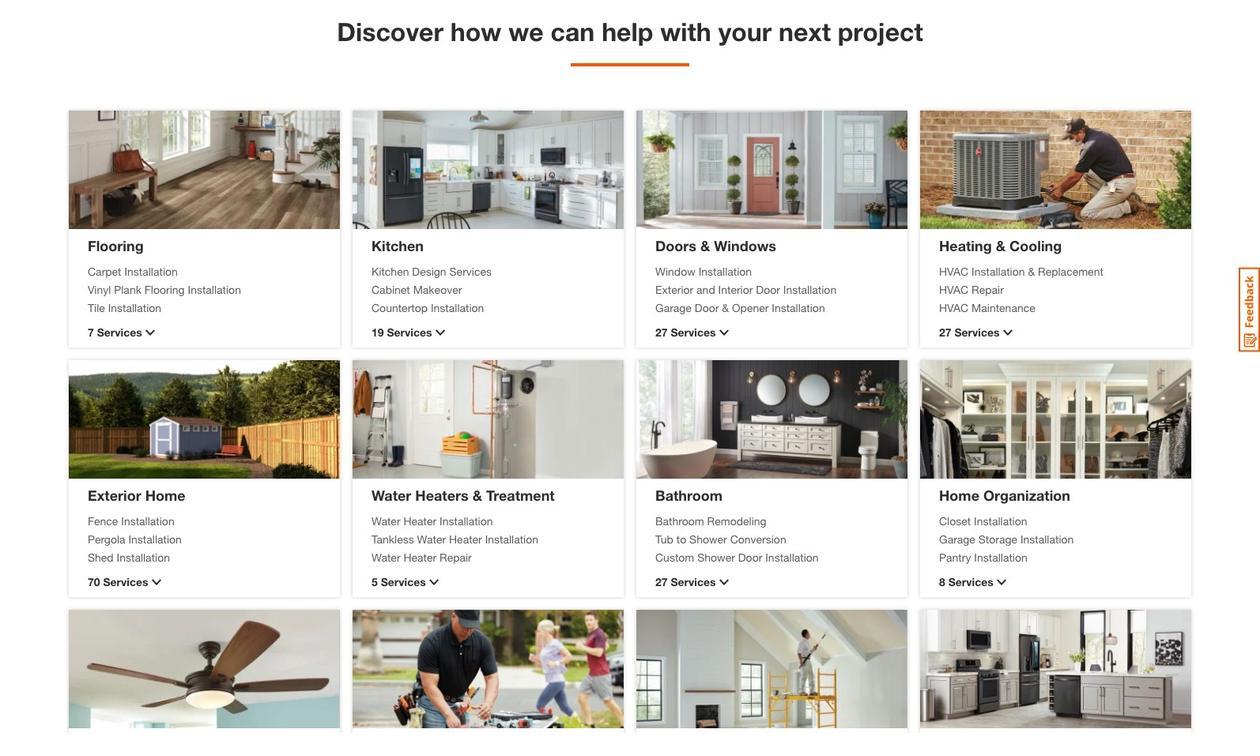 Task type: locate. For each thing, give the bounding box(es) containing it.
27 services button down hvac maintenance link at top right
[[939, 324, 1172, 341]]

services for kitchen
[[387, 326, 432, 339]]

services right 5
[[381, 576, 426, 589]]

& up water heater installation link
[[472, 487, 482, 504]]

repair up maintenance
[[972, 283, 1004, 296]]

exterior down window
[[655, 283, 693, 296]]

27 services button for windows
[[655, 324, 889, 341]]

0 vertical spatial heater
[[404, 514, 437, 528]]

bathroom
[[655, 487, 723, 504], [655, 514, 704, 528]]

1 horizontal spatial repair
[[972, 283, 1004, 296]]

installation inside bathroom remodeling tub to shower conversion custom shower door installation
[[765, 551, 819, 564]]

bathroom remodeling tub to shower conversion custom shower door installation
[[655, 514, 819, 564]]

next
[[779, 17, 831, 47]]

services right 8
[[948, 576, 994, 589]]

1 home from the left
[[145, 487, 185, 504]]

heaters
[[415, 487, 469, 504]]

& inside hvac installation & replacement hvac repair hvac maintenance
[[1028, 264, 1035, 278]]

bathroom for bathroom remodeling tub to shower conversion custom shower door installation
[[655, 514, 704, 528]]

shower right to
[[689, 532, 727, 546]]

hvac repair link
[[939, 281, 1172, 298]]

0 horizontal spatial garage
[[655, 301, 692, 314]]

exterior up the fence
[[88, 487, 141, 504]]

heater
[[404, 514, 437, 528], [449, 532, 482, 546], [404, 551, 437, 564]]

window
[[655, 264, 696, 278]]

hvac maintenance link
[[939, 299, 1172, 316]]

home up closet
[[939, 487, 979, 504]]

storage
[[979, 532, 1017, 546]]

0 vertical spatial flooring
[[88, 237, 144, 254]]

shed
[[88, 551, 114, 564]]

0 vertical spatial exterior
[[655, 283, 693, 296]]

70 services
[[88, 576, 148, 589]]

1 vertical spatial repair
[[440, 551, 472, 564]]

services down maintenance
[[955, 326, 1000, 339]]

tub
[[655, 532, 673, 546]]

home up fence installation link
[[145, 487, 185, 504]]

fence
[[88, 514, 118, 528]]

discover
[[337, 17, 443, 47]]

services
[[449, 264, 492, 278], [97, 326, 142, 339], [387, 326, 432, 339], [671, 326, 716, 339], [955, 326, 1000, 339], [103, 576, 148, 589], [381, 576, 426, 589], [671, 576, 716, 589], [948, 576, 994, 589]]

bathroom link
[[655, 487, 723, 504]]

vinyl plank flooring installation link
[[88, 281, 321, 298]]

&
[[700, 237, 710, 254], [996, 237, 1006, 254], [1028, 264, 1035, 278], [722, 301, 729, 314], [472, 487, 482, 504]]

closet installation garage storage installation pantry installation
[[939, 514, 1074, 564]]

door down conversion
[[738, 551, 762, 564]]

27 services for doors
[[655, 326, 716, 339]]

doors & windows
[[655, 237, 776, 254]]

7
[[88, 326, 94, 339]]

2 vertical spatial door
[[738, 551, 762, 564]]

1 horizontal spatial home
[[939, 487, 979, 504]]

5 services button
[[372, 574, 605, 591]]

services inside "button"
[[97, 326, 142, 339]]

1 horizontal spatial exterior
[[655, 283, 693, 296]]

heater down tankless at left bottom
[[404, 551, 437, 564]]

garage door & opener installation link
[[655, 299, 889, 316]]

replacement
[[1038, 264, 1104, 278]]

home
[[145, 487, 185, 504], [939, 487, 979, 504]]

services up cabinet makeover link
[[449, 264, 492, 278]]

0 vertical spatial bathroom
[[655, 487, 723, 504]]

how
[[450, 17, 501, 47]]

door inside bathroom remodeling tub to shower conversion custom shower door installation
[[738, 551, 762, 564]]

services for doors & windows
[[671, 326, 716, 339]]

0 horizontal spatial exterior
[[88, 487, 141, 504]]

1 vertical spatial door
[[695, 301, 719, 314]]

services down countertop
[[387, 326, 432, 339]]

1 bathroom from the top
[[655, 487, 723, 504]]

heater up tankless at left bottom
[[404, 514, 437, 528]]

2 home from the left
[[939, 487, 979, 504]]

fence installation link
[[88, 513, 321, 529]]

0 vertical spatial shower
[[689, 532, 727, 546]]

kitchen for kitchen design services cabinet makeover countertop installation
[[372, 264, 409, 278]]

0 horizontal spatial flooring
[[88, 237, 144, 254]]

services for flooring
[[97, 326, 142, 339]]

design
[[412, 264, 446, 278]]

services down custom
[[671, 576, 716, 589]]

2 bathroom from the top
[[655, 514, 704, 528]]

water heaters & treatment link
[[372, 487, 555, 504]]

cabinet
[[372, 283, 410, 296]]

services right 70
[[103, 576, 148, 589]]

7 services button
[[88, 324, 321, 341]]

70
[[88, 576, 100, 589]]

installation
[[124, 264, 178, 278], [699, 264, 752, 278], [972, 264, 1025, 278], [188, 283, 241, 296], [783, 283, 837, 296], [108, 301, 161, 314], [431, 301, 484, 314], [772, 301, 825, 314], [121, 514, 174, 528], [440, 514, 493, 528], [974, 514, 1027, 528], [128, 532, 182, 546], [485, 532, 538, 546], [1021, 532, 1074, 546], [117, 551, 170, 564], [765, 551, 819, 564], [974, 551, 1028, 564]]

services down and
[[671, 326, 716, 339]]

services right the 7
[[97, 326, 142, 339]]

1 kitchen from the top
[[372, 237, 424, 254]]

kitchen up cabinet
[[372, 264, 409, 278]]

kitchen link
[[372, 237, 424, 254]]

bathroom for bathroom
[[655, 487, 723, 504]]

5
[[372, 576, 378, 589]]

vinyl
[[88, 283, 111, 296]]

7 services
[[88, 326, 142, 339]]

carpet installation link
[[88, 263, 321, 279]]

1 horizontal spatial garage
[[939, 532, 975, 546]]

repair down tankless water heater installation link
[[440, 551, 472, 564]]

kitchen inside kitchen design services cabinet makeover countertop installation
[[372, 264, 409, 278]]

0 horizontal spatial repair
[[440, 551, 472, 564]]

garage
[[655, 301, 692, 314], [939, 532, 975, 546]]

flooring right the plank
[[145, 283, 185, 296]]

kitchen
[[372, 237, 424, 254], [372, 264, 409, 278]]

custom shower door installation link
[[655, 549, 889, 566]]

water heater installation tankless water heater installation water heater repair
[[372, 514, 538, 564]]

water heater repair link
[[372, 549, 605, 566]]

heater up water heater repair link
[[449, 532, 482, 546]]

19
[[372, 326, 384, 339]]

bathroom inside bathroom remodeling tub to shower conversion custom shower door installation
[[655, 514, 704, 528]]

kitchen up design
[[372, 237, 424, 254]]

doors
[[655, 237, 697, 254]]

1 vertical spatial hvac
[[939, 283, 969, 296]]

& inside window installation exterior and interior door installation garage door & opener installation
[[722, 301, 729, 314]]

door down window installation 'link' at the top of the page
[[756, 283, 780, 296]]

2 vertical spatial hvac
[[939, 301, 969, 314]]

exterior
[[655, 283, 693, 296], [88, 487, 141, 504]]

garage down window
[[655, 301, 692, 314]]

1 vertical spatial kitchen
[[372, 264, 409, 278]]

0 vertical spatial door
[[756, 283, 780, 296]]

0 vertical spatial hvac
[[939, 264, 969, 278]]

27 services button
[[655, 324, 889, 341], [939, 324, 1172, 341], [655, 574, 889, 591]]

27 services down and
[[655, 326, 716, 339]]

kitchen for kitchen
[[372, 237, 424, 254]]

2 hvac from the top
[[939, 283, 969, 296]]

0 vertical spatial repair
[[972, 283, 1004, 296]]

1 vertical spatial flooring
[[145, 283, 185, 296]]

hvac
[[939, 264, 969, 278], [939, 283, 969, 296], [939, 301, 969, 314]]

repair
[[972, 283, 1004, 296], [440, 551, 472, 564]]

door
[[756, 283, 780, 296], [695, 301, 719, 314], [738, 551, 762, 564]]

2 kitchen from the top
[[372, 264, 409, 278]]

installation inside hvac installation & replacement hvac repair hvac maintenance
[[972, 264, 1025, 278]]

1 vertical spatial garage
[[939, 532, 975, 546]]

flooring up carpet
[[88, 237, 144, 254]]

27 services
[[655, 326, 716, 339], [939, 326, 1000, 339], [655, 576, 716, 589]]

cabinet makeover link
[[372, 281, 605, 298]]

pantry
[[939, 551, 971, 564]]

1 horizontal spatial flooring
[[145, 283, 185, 296]]

carpet
[[88, 264, 121, 278]]

0 vertical spatial garage
[[655, 301, 692, 314]]

27 services button down garage door & opener installation link
[[655, 324, 889, 341]]

organization
[[983, 487, 1070, 504]]

& down cooling
[[1028, 264, 1035, 278]]

27 services down maintenance
[[939, 326, 1000, 339]]

27 services button for cooling
[[939, 324, 1172, 341]]

installation inside kitchen design services cabinet makeover countertop installation
[[431, 301, 484, 314]]

shower right custom
[[697, 551, 735, 564]]

0 vertical spatial kitchen
[[372, 237, 424, 254]]

27 services button down custom shower door installation link
[[655, 574, 889, 591]]

treatment
[[486, 487, 555, 504]]

shower
[[689, 532, 727, 546], [697, 551, 735, 564]]

19 services button
[[372, 324, 605, 341]]

door down and
[[695, 301, 719, 314]]

garage up pantry
[[939, 532, 975, 546]]

1 vertical spatial bathroom
[[655, 514, 704, 528]]

0 horizontal spatial home
[[145, 487, 185, 504]]

services for water heaters & treatment
[[381, 576, 426, 589]]

& right doors
[[700, 237, 710, 254]]

& down interior
[[722, 301, 729, 314]]

home organization link
[[939, 487, 1070, 504]]

services for bathroom
[[671, 576, 716, 589]]



Task type: describe. For each thing, give the bounding box(es) containing it.
interior
[[718, 283, 753, 296]]

garage inside closet installation garage storage installation pantry installation
[[939, 532, 975, 546]]

bathroom remodeling link
[[655, 513, 889, 529]]

kitchen design services cabinet makeover countertop installation
[[372, 264, 492, 314]]

exterior home link
[[88, 487, 185, 504]]

tile
[[88, 301, 105, 314]]

opener
[[732, 301, 769, 314]]

services for heating & cooling
[[955, 326, 1000, 339]]

tankless
[[372, 532, 414, 546]]

cooling
[[1010, 237, 1062, 254]]

to
[[677, 532, 686, 546]]

heating
[[939, 237, 992, 254]]

windows
[[714, 237, 776, 254]]

services for exterior home
[[103, 576, 148, 589]]

heating & cooling link
[[939, 237, 1062, 254]]

hvac installation & replacement link
[[939, 263, 1172, 279]]

window installation link
[[655, 263, 889, 279]]

project
[[838, 17, 923, 47]]

tub to shower conversion link
[[655, 531, 889, 547]]

plank
[[114, 283, 141, 296]]

27 for doors
[[655, 326, 668, 339]]

pantry installation link
[[939, 549, 1172, 566]]

remodeling
[[707, 514, 767, 528]]

repair inside 'water heater installation tankless water heater installation water heater repair'
[[440, 551, 472, 564]]

water heater installation link
[[372, 513, 605, 529]]

conversion
[[730, 532, 786, 546]]

27 for heating
[[939, 326, 952, 339]]

3 hvac from the top
[[939, 301, 969, 314]]

1 vertical spatial shower
[[697, 551, 735, 564]]

shed installation link
[[88, 549, 321, 566]]

we
[[509, 17, 544, 47]]

discover how we can help with your next project
[[337, 17, 923, 47]]

countertop installation link
[[372, 299, 605, 316]]

tankless water heater installation link
[[372, 531, 605, 547]]

help
[[602, 17, 653, 47]]

maintenance
[[972, 301, 1035, 314]]

exterior home
[[88, 487, 185, 504]]

doors & windows link
[[655, 237, 776, 254]]

70 services button
[[88, 574, 321, 591]]

exterior and interior door installation link
[[655, 281, 889, 298]]

custom
[[655, 551, 694, 564]]

closet
[[939, 514, 971, 528]]

services inside kitchen design services cabinet makeover countertop installation
[[449, 264, 492, 278]]

carpet installation vinyl plank flooring installation tile installation
[[88, 264, 241, 314]]

water heaters & treatment
[[372, 487, 555, 504]]

tile installation link
[[88, 299, 321, 316]]

fence installation pergola installation shed installation
[[88, 514, 182, 564]]

8 services
[[939, 576, 994, 589]]

feedback link image
[[1239, 267, 1260, 353]]

can
[[551, 17, 595, 47]]

and
[[697, 283, 715, 296]]

27 services down custom
[[655, 576, 716, 589]]

2 vertical spatial heater
[[404, 551, 437, 564]]

flooring inside carpet installation vinyl plank flooring installation tile installation
[[145, 283, 185, 296]]

flooring link
[[88, 237, 144, 254]]

door for doors & windows
[[695, 301, 719, 314]]

closet installation link
[[939, 513, 1172, 529]]

1 hvac from the top
[[939, 264, 969, 278]]

door for bathroom
[[738, 551, 762, 564]]

with
[[660, 17, 711, 47]]

27 services for heating
[[939, 326, 1000, 339]]

exterior inside window installation exterior and interior door installation garage door & opener installation
[[655, 283, 693, 296]]

window installation exterior and interior door installation garage door & opener installation
[[655, 264, 837, 314]]

hvac installation & replacement hvac repair hvac maintenance
[[939, 264, 1104, 314]]

& left cooling
[[996, 237, 1006, 254]]

8
[[939, 576, 945, 589]]

pergola
[[88, 532, 125, 546]]

pergola installation link
[[88, 531, 321, 547]]

1 vertical spatial exterior
[[88, 487, 141, 504]]

kitchen design services link
[[372, 263, 605, 279]]

5 services
[[372, 576, 426, 589]]

makeover
[[413, 283, 462, 296]]

your
[[718, 17, 772, 47]]

services for home organization
[[948, 576, 994, 589]]

19 services
[[372, 326, 432, 339]]

repair inside hvac installation & replacement hvac repair hvac maintenance
[[972, 283, 1004, 296]]

home organization
[[939, 487, 1070, 504]]

garage inside window installation exterior and interior door installation garage door & opener installation
[[655, 301, 692, 314]]

countertop
[[372, 301, 428, 314]]

1 vertical spatial heater
[[449, 532, 482, 546]]

heating & cooling
[[939, 237, 1062, 254]]

garage storage installation link
[[939, 531, 1172, 547]]

8 services button
[[939, 574, 1172, 591]]



Task type: vqa. For each thing, say whether or not it's contained in the screenshot.


